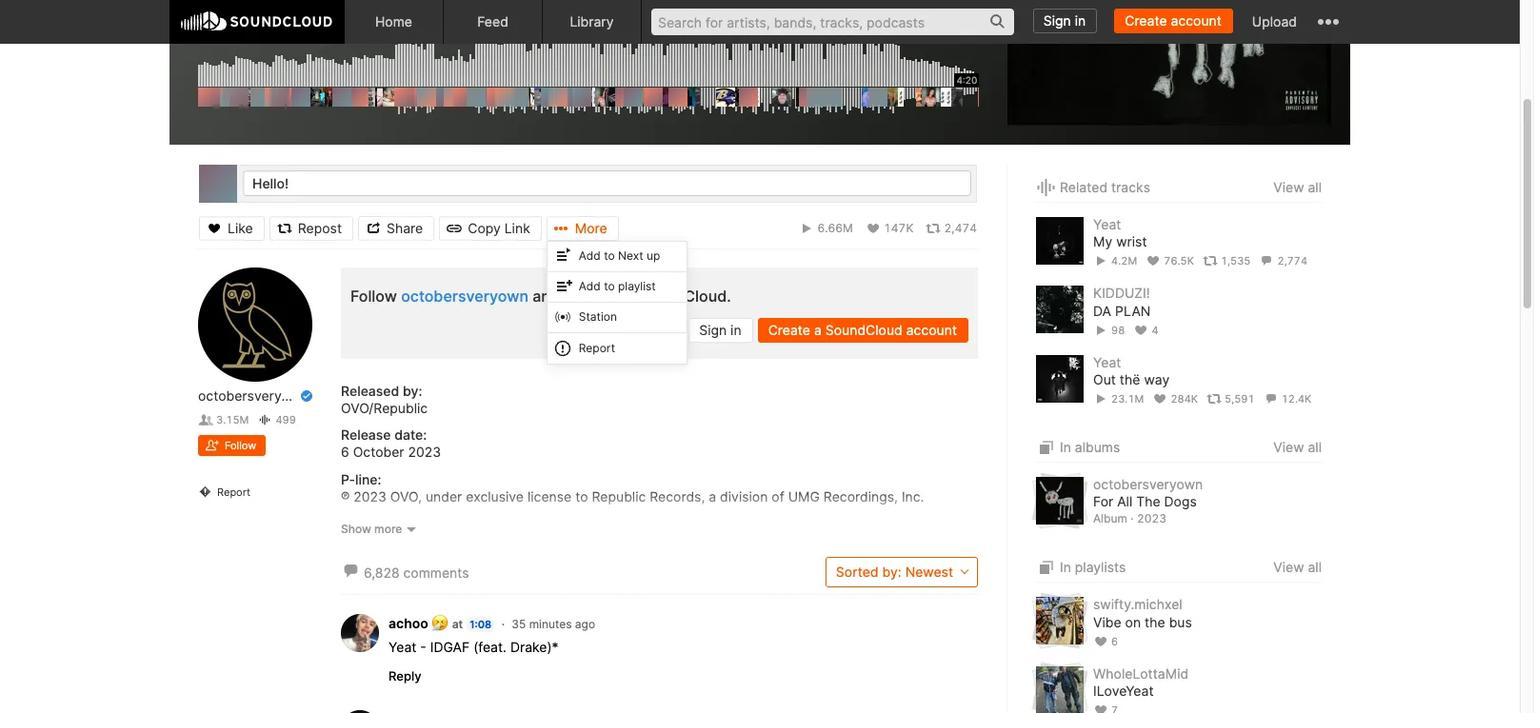 Task type: describe. For each thing, give the bounding box(es) containing it.
feed
[[477, 13, 509, 30]]

vibe on the bus element
[[1036, 598, 1084, 645]]

ovo,
[[390, 488, 422, 505]]

sign in for create a soundcloud account
[[699, 322, 742, 338]]

iloveyeat link
[[1094, 683, 1154, 700]]

in for create account
[[1075, 12, 1086, 29]]

for all the dogs element
[[1036, 477, 1084, 525]]

swifty.michxel vibe on the bus 6
[[1094, 597, 1192, 648]]

related tracks
[[1060, 179, 1151, 195]]

add to playlist
[[579, 279, 656, 293]]

add to next up
[[579, 249, 660, 263]]

3.15m link
[[198, 414, 249, 427]]

a inside button
[[814, 322, 822, 338]]

by: for sorted
[[883, 564, 902, 580]]

in for create a soundcloud account
[[731, 322, 742, 338]]

view all for my wrist
[[1274, 179, 1322, 195]]

and
[[533, 287, 560, 306]]

albums
[[1075, 439, 1121, 455]]

show
[[341, 522, 371, 536]]

umg
[[788, 488, 820, 505]]

reply
[[389, 668, 422, 684]]

147k
[[884, 221, 914, 235]]

to for playlist
[[604, 279, 615, 293]]

kidduzi! link
[[1094, 285, 1150, 301]]

1,535 link
[[1203, 255, 1251, 268]]

in albums
[[1060, 439, 1121, 455]]

inc.
[[902, 488, 924, 505]]

a inside 'p-line: ℗ 2023 ovo, under exclusive license to republic records, a division of umg recordings, inc.'
[[709, 488, 716, 505]]

23.1m
[[1112, 393, 1144, 406]]

my
[[1094, 234, 1113, 250]]

report inside button
[[579, 341, 615, 355]]

add for add to next up
[[579, 249, 601, 263]]

soundcloud.
[[638, 287, 731, 306]]

6 inside release date: 6 october 2023
[[341, 444, 349, 460]]

2023 inside octobersveryown for all the dogs album · 2023
[[1137, 511, 1167, 525]]

comment image
[[341, 562, 361, 582]]

minutes
[[529, 617, 572, 631]]

home link
[[345, 0, 444, 44]]

track stats element for yeat out thë way
[[1094, 389, 1322, 410]]

copy link
[[468, 220, 530, 236]]

station
[[579, 310, 617, 324]]

ceelo bangs's avatar element
[[341, 710, 379, 713]]

ago
[[575, 617, 595, 631]]

related
[[1060, 179, 1108, 195]]

(feat.
[[474, 639, 507, 655]]

view for vibe on the bus
[[1274, 559, 1305, 576]]

da plan link
[[1094, 303, 1151, 320]]

release date: 6 october 2023
[[341, 427, 441, 460]]

2 all from the top
[[1308, 439, 1322, 455]]

republic
[[592, 488, 646, 505]]

all for vibe on the bus
[[1308, 559, 1322, 576]]

exclusive
[[466, 488, 524, 505]]

yeat for out thë way
[[1094, 354, 1122, 370]]

copy link button
[[439, 216, 542, 241]]

view all for vibe on the bus
[[1274, 559, 1322, 576]]

Search search field
[[652, 9, 1014, 35]]

report button
[[547, 333, 687, 363]]

release
[[341, 427, 391, 443]]

1:08
[[470, 618, 492, 631]]

76.5k link
[[1146, 255, 1194, 268]]

drake)*
[[510, 639, 559, 655]]

swifty.michxel link
[[1094, 597, 1183, 613]]

6,828
[[364, 565, 400, 581]]

p-line: ℗ 2023 ovo, under exclusive license to republic records, a division of umg recordings, inc.
[[341, 471, 924, 505]]

more
[[374, 522, 402, 536]]

add to playlist button
[[547, 272, 687, 302]]

by: for released
[[403, 383, 422, 399]]

iloveyeat
[[1094, 683, 1154, 699]]

2 view from the top
[[1274, 439, 1305, 455]]

under
[[426, 488, 462, 505]]

4
[[1152, 324, 1159, 337]]

copy
[[468, 220, 501, 236]]

achoo
[[389, 615, 428, 631]]

create for create account
[[1125, 12, 1167, 29]]

to inside 'p-line: ℗ 2023 ovo, under exclusive license to republic records, a division of umg recordings, inc.'
[[575, 488, 588, 505]]

sign in button for create a soundcloud account
[[689, 318, 753, 343]]

octobersveryown's avatar element
[[198, 268, 312, 382]]

1 horizontal spatial octobersveryown link
[[401, 287, 529, 306]]

repost button
[[269, 216, 353, 241]]

octobersveryown for octobersveryown
[[198, 388, 308, 404]]

follow for follow octobersveryown and others on soundcloud.
[[351, 287, 397, 306]]

Write a comment text field
[[243, 171, 972, 196]]

share button
[[358, 216, 435, 241]]

1,535
[[1221, 255, 1251, 268]]

2 view all from the top
[[1274, 439, 1322, 455]]

out
[[1094, 371, 1116, 388]]

-
[[420, 639, 427, 655]]

in for in albums
[[1060, 439, 1072, 455]]

yeat out thë way
[[1094, 354, 1170, 388]]

like button
[[199, 216, 264, 241]]

octobersveryown for all the dogs album · 2023
[[1094, 476, 1203, 525]]

6,828 comments
[[364, 565, 469, 581]]

upload link
[[1243, 0, 1307, 43]]

98
[[1112, 324, 1125, 337]]

playlist
[[618, 279, 656, 293]]

sound image
[[1036, 176, 1056, 199]]

playlists
[[1075, 559, 1126, 576]]

284k
[[1171, 393, 1198, 406]]

swifty.michxel
[[1094, 597, 1183, 613]]

all
[[1118, 494, 1133, 510]]

bus
[[1169, 614, 1192, 630]]

idgaf
[[430, 639, 470, 655]]

up
[[647, 249, 660, 263]]

147k link
[[866, 221, 914, 236]]

track stats element for yeat my wrist
[[1094, 251, 1322, 272]]

sign in for create account
[[1044, 12, 1086, 29]]

way
[[1144, 371, 1170, 388]]

of
[[772, 488, 785, 505]]

achoo 🤧 link
[[389, 615, 449, 631]]

for
[[1094, 494, 1114, 510]]

4 link
[[1134, 324, 1159, 337]]

share
[[387, 220, 423, 236]]

others
[[564, 287, 611, 306]]

thë
[[1120, 371, 1141, 388]]

released by: ovo/republic
[[341, 383, 428, 416]]



Task type: locate. For each thing, give the bounding box(es) containing it.
0 horizontal spatial account
[[907, 322, 957, 338]]

1 vertical spatial view
[[1274, 439, 1305, 455]]

2 vertical spatial octobersveryown
[[1094, 476, 1203, 493]]

more
[[575, 220, 607, 236]]

0 vertical spatial add
[[579, 249, 601, 263]]

2 vertical spatial view all
[[1274, 559, 1322, 576]]

sign for create a soundcloud account
[[699, 322, 727, 338]]

yeat link up out
[[1094, 354, 1122, 370]]

octobersveryown up 3.15m
[[198, 388, 308, 404]]

1 vertical spatial yeat link
[[1094, 354, 1122, 370]]

2 set image from the top
[[1036, 557, 1056, 579]]

follow button
[[198, 436, 266, 456]]

1 vertical spatial octobersveryown link
[[198, 388, 308, 405]]

comments
[[403, 565, 469, 581]]

0 vertical spatial 6
[[341, 444, 349, 460]]

report
[[579, 341, 615, 355], [217, 486, 251, 499]]

76.5k
[[1164, 255, 1194, 268]]

1 add from the top
[[579, 249, 601, 263]]

to inside button
[[604, 249, 615, 263]]

sorted
[[836, 564, 879, 580]]

in down soundcloud.
[[731, 322, 742, 338]]

2 vertical spatial view
[[1274, 559, 1305, 576]]

0 horizontal spatial 6
[[341, 444, 349, 460]]

achoo 🤧 at 1:08 · 35 minutes ago
[[389, 615, 595, 631]]

account inside button
[[907, 322, 957, 338]]

like
[[228, 220, 253, 236]]

view all
[[1274, 179, 1322, 195], [1274, 439, 1322, 455], [1274, 559, 1322, 576]]

0 horizontal spatial a
[[709, 488, 716, 505]]

1 horizontal spatial report
[[579, 341, 615, 355]]

the
[[1137, 494, 1161, 510]]

a left soundcloud
[[814, 322, 822, 338]]

octobersveryown up the
[[1094, 476, 1203, 493]]

1 vertical spatial all
[[1308, 439, 1322, 455]]

in left the albums
[[1060, 439, 1072, 455]]

account right soundcloud
[[907, 322, 957, 338]]

wholelottamid iloveyeat
[[1094, 666, 1189, 699]]

1 set image from the top
[[1036, 436, 1056, 459]]

2 yeat link from the top
[[1094, 354, 1122, 370]]

for all the dogs link
[[1094, 494, 1197, 511]]

feed link
[[444, 0, 543, 44]]

sign
[[1044, 12, 1071, 29], [699, 322, 727, 338]]

license
[[528, 488, 572, 505]]

6 inside swifty.michxel vibe on the bus 6
[[1112, 635, 1119, 648]]

by: right sorted
[[883, 564, 902, 580]]

6 up p-
[[341, 444, 349, 460]]

0 vertical spatial sign
[[1044, 12, 1071, 29]]

1 horizontal spatial on
[[1126, 614, 1141, 630]]

0 vertical spatial to
[[604, 249, 615, 263]]

date:
[[395, 427, 427, 443]]

0 vertical spatial all
[[1308, 179, 1322, 195]]

report down station
[[579, 341, 615, 355]]

out thë way link
[[1094, 371, 1170, 389]]

2023 down date:
[[408, 444, 441, 460]]

a left division
[[709, 488, 716, 505]]

2023 inside 'p-line: ℗ 2023 ovo, under exclusive license to republic records, a division of umg recordings, inc.'
[[354, 488, 387, 505]]

1 vertical spatial 6
[[1112, 635, 1119, 648]]

2,474
[[945, 221, 977, 235]]

da
[[1094, 303, 1112, 319]]

octobersveryown down copy
[[401, 287, 529, 306]]

set image left in albums
[[1036, 436, 1056, 459]]

1 in from the top
[[1060, 439, 1072, 455]]

achoo 🤧's avatar element
[[341, 614, 379, 652]]

set image for in playlists
[[1036, 557, 1056, 579]]

wrist
[[1117, 234, 1147, 250]]

track stats element containing 98
[[1094, 320, 1322, 341]]

1 vertical spatial account
[[907, 322, 957, 338]]

1 horizontal spatial a
[[814, 322, 822, 338]]

add down more
[[579, 249, 601, 263]]

1 vertical spatial yeat
[[1094, 354, 1122, 370]]

0 horizontal spatial report
[[217, 486, 251, 499]]

yeat inside yeat my wrist
[[1094, 216, 1122, 232]]

1 horizontal spatial sign in button
[[1033, 9, 1098, 33]]

october
[[353, 444, 404, 460]]

to left "next"
[[604, 249, 615, 263]]

0 vertical spatial in
[[1075, 12, 1086, 29]]

0 vertical spatial yeat link
[[1094, 216, 1122, 232]]

yeat link
[[1094, 216, 1122, 232], [1094, 354, 1122, 370]]

1 vertical spatial on
[[1126, 614, 1141, 630]]

follow down share popup button on the top left
[[351, 287, 397, 306]]

4.2m
[[1112, 255, 1138, 268]]

1 horizontal spatial sign in
[[1044, 12, 1086, 29]]

1 all from the top
[[1308, 179, 1322, 195]]

yeat link up my
[[1094, 216, 1122, 232]]

records,
[[650, 488, 705, 505]]

·
[[502, 617, 505, 631]]

yeat link for out
[[1094, 354, 1122, 370]]

on
[[615, 287, 634, 306], [1126, 614, 1141, 630]]

2 vertical spatial all
[[1308, 559, 1322, 576]]

in left create account
[[1075, 12, 1086, 29]]

account left upload link
[[1171, 12, 1222, 29]]

add for add to playlist
[[579, 279, 601, 293]]

track stats element containing 23.1m
[[1094, 389, 1322, 410]]

on down swifty.michxel
[[1126, 614, 1141, 630]]

album ·
[[1094, 511, 1134, 525]]

3 view all from the top
[[1274, 559, 1322, 576]]

0 horizontal spatial 2023
[[354, 488, 387, 505]]

create account
[[1125, 12, 1222, 29]]

recordings,
[[824, 488, 898, 505]]

wholelottamid
[[1094, 666, 1189, 682]]

1 horizontal spatial 6
[[1112, 635, 1119, 648]]

0 vertical spatial yeat
[[1094, 216, 1122, 232]]

1 horizontal spatial create
[[1125, 12, 1167, 29]]

1 vertical spatial in
[[731, 322, 742, 338]]

report down follow button
[[217, 486, 251, 499]]

1 vertical spatial in
[[1060, 559, 1072, 576]]

to left playlist
[[604, 279, 615, 293]]

0 horizontal spatial create
[[768, 322, 811, 338]]

2 vertical spatial to
[[575, 488, 588, 505]]

1 vertical spatial sign in button
[[689, 318, 753, 343]]

show more
[[341, 522, 402, 536]]

0 horizontal spatial octobersveryown
[[198, 388, 308, 404]]

octobersveryown link down copy
[[401, 287, 529, 306]]

3 view from the top
[[1274, 559, 1305, 576]]

0 vertical spatial sign in button
[[1033, 9, 1098, 33]]

0 vertical spatial view all
[[1274, 179, 1322, 195]]

499 link
[[257, 414, 296, 427]]

1 vertical spatial a
[[709, 488, 716, 505]]

0 vertical spatial set image
[[1036, 436, 1056, 459]]

dogs
[[1165, 494, 1197, 510]]

0 vertical spatial on
[[615, 287, 634, 306]]

create inside button
[[1125, 12, 1167, 29]]

library
[[570, 13, 614, 30]]

0 horizontal spatial follow
[[225, 439, 256, 453]]

0 vertical spatial octobersveryown
[[401, 287, 529, 306]]

0 horizontal spatial in
[[731, 322, 742, 338]]

wholelottamid link
[[1094, 666, 1189, 682]]

track stats element
[[619, 216, 977, 241], [1094, 251, 1322, 272], [1094, 320, 1322, 341], [1094, 389, 1322, 410]]

in for in playlists
[[1060, 559, 1072, 576]]

add inside "button"
[[579, 279, 601, 293]]

track stats element containing 6.66m
[[619, 216, 977, 241]]

6
[[341, 444, 349, 460], [1112, 635, 1119, 648]]

view for my wrist
[[1274, 179, 1305, 195]]

division
[[720, 488, 768, 505]]

octobersveryown link up 3.15m
[[198, 388, 308, 405]]

next
[[618, 249, 644, 263]]

2 horizontal spatial octobersveryown
[[1094, 476, 1203, 493]]

1 horizontal spatial account
[[1171, 12, 1222, 29]]

1 horizontal spatial octobersveryown
[[401, 287, 529, 306]]

1 vertical spatial octobersveryown
[[198, 388, 308, 404]]

None search field
[[642, 0, 1024, 43]]

0 vertical spatial account
[[1171, 12, 1222, 29]]

track stats element for kidduzi! da plan
[[1094, 320, 1322, 341]]

12.4k link
[[1264, 393, 1312, 406]]

view
[[1274, 179, 1305, 195], [1274, 439, 1305, 455], [1274, 559, 1305, 576]]

2 add from the top
[[579, 279, 601, 293]]

follow down 3.15m
[[225, 439, 256, 453]]

my wrist element
[[1036, 217, 1084, 265]]

drake - idgaf (feat. yeat) element
[[1008, 0, 1332, 126]]

2023 down the "line:"
[[354, 488, 387, 505]]

octobersveryown link up the
[[1094, 476, 1203, 493]]

1 vertical spatial follow
[[225, 439, 256, 453]]

link
[[505, 220, 530, 236]]

on up station
[[615, 287, 634, 306]]

1 vertical spatial by:
[[883, 564, 902, 580]]

in left the "playlists"
[[1060, 559, 1072, 576]]

iloveyeat element
[[1036, 667, 1084, 713]]

in playlists
[[1060, 559, 1126, 576]]

1 horizontal spatial by:
[[883, 564, 902, 580]]

1 yeat link from the top
[[1094, 216, 1122, 232]]

0 horizontal spatial sign
[[699, 322, 727, 338]]

follow for follow
[[225, 439, 256, 453]]

2 vertical spatial yeat
[[389, 639, 417, 655]]

0 vertical spatial sign in
[[1044, 12, 1086, 29]]

1 vertical spatial 2023
[[354, 488, 387, 505]]

yeat inside yeat out thë way
[[1094, 354, 1122, 370]]

to right 'license'
[[575, 488, 588, 505]]

account inside button
[[1171, 12, 1222, 29]]

0 horizontal spatial sign in button
[[689, 318, 753, 343]]

sign in button for create account
[[1033, 9, 1098, 33]]

0 horizontal spatial sign in
[[699, 322, 742, 338]]

1 horizontal spatial in
[[1075, 12, 1086, 29]]

1 vertical spatial create
[[768, 322, 811, 338]]

all for my wrist
[[1308, 179, 1322, 195]]

2 horizontal spatial 2023
[[1137, 511, 1167, 525]]

0 vertical spatial in
[[1060, 439, 1072, 455]]

1 view from the top
[[1274, 179, 1305, 195]]

create
[[1125, 12, 1167, 29], [768, 322, 811, 338]]

station button
[[547, 302, 687, 333]]

home
[[375, 13, 412, 30]]

by:
[[403, 383, 422, 399], [883, 564, 902, 580]]

set image
[[1036, 436, 1056, 459], [1036, 557, 1056, 579]]

by: up ovo/republic
[[403, 383, 422, 399]]

create inside button
[[768, 322, 811, 338]]

octobersveryown for octobersveryown for all the dogs album · 2023
[[1094, 476, 1203, 493]]

yeat
[[1094, 216, 1122, 232], [1094, 354, 1122, 370], [389, 639, 417, 655]]

2 horizontal spatial octobersveryown link
[[1094, 476, 1203, 493]]

upload
[[1252, 13, 1297, 30]]

0 horizontal spatial octobersveryown link
[[198, 388, 308, 405]]

0 horizontal spatial by:
[[403, 383, 422, 399]]

track stats element containing 4.2m
[[1094, 251, 1322, 272]]

1 horizontal spatial sign
[[1044, 12, 1071, 29]]

2 vertical spatial 2023
[[1137, 511, 1167, 525]]

follow inside button
[[225, 439, 256, 453]]

ovo/republic
[[341, 400, 428, 416]]

0 vertical spatial octobersveryown link
[[401, 287, 529, 306]]

to inside "button"
[[604, 279, 615, 293]]

yeat up out
[[1094, 354, 1122, 370]]

0 vertical spatial create
[[1125, 12, 1167, 29]]

soundcloud
[[826, 322, 903, 338]]

by: inside 'released by: ovo/republic'
[[403, 383, 422, 399]]

create for create a soundcloud account
[[768, 322, 811, 338]]

1 vertical spatial report
[[217, 486, 251, 499]]

0 vertical spatial report
[[579, 341, 615, 355]]

report link
[[198, 485, 312, 506]]

2 vertical spatial octobersveryown link
[[1094, 476, 1203, 493]]

1 view all from the top
[[1274, 179, 1322, 195]]

℗
[[341, 488, 350, 505]]

yeat left -
[[389, 639, 417, 655]]

1 vertical spatial view all
[[1274, 439, 1322, 455]]

on inside swifty.michxel vibe on the bus 6
[[1126, 614, 1141, 630]]

yeat link for my
[[1094, 216, 1122, 232]]

35
[[512, 617, 526, 631]]

at
[[452, 617, 463, 631]]

1 vertical spatial set image
[[1036, 557, 1056, 579]]

yeat for my wrist
[[1094, 216, 1122, 232]]

to for next
[[604, 249, 615, 263]]

out thë way element
[[1036, 355, 1084, 403]]

2,774 link
[[1260, 255, 1308, 268]]

3 all from the top
[[1308, 559, 1322, 576]]

add up station
[[579, 279, 601, 293]]

all
[[1308, 179, 1322, 195], [1308, 439, 1322, 455], [1308, 559, 1322, 576]]

1 vertical spatial to
[[604, 279, 615, 293]]

1 horizontal spatial follow
[[351, 287, 397, 306]]

1 horizontal spatial 2023
[[408, 444, 441, 460]]

da plan element
[[1036, 286, 1084, 334]]

0 vertical spatial by:
[[403, 383, 422, 399]]

add
[[579, 249, 601, 263], [579, 279, 601, 293]]

p-
[[341, 471, 355, 487]]

2023 down the
[[1137, 511, 1167, 525]]

284k link
[[1153, 393, 1198, 406]]

2023 inside release date: 6 october 2023
[[408, 444, 441, 460]]

0 vertical spatial follow
[[351, 287, 397, 306]]

1 vertical spatial add
[[579, 279, 601, 293]]

2 in from the top
[[1060, 559, 1072, 576]]

0 vertical spatial view
[[1274, 179, 1305, 195]]

set image for in albums
[[1036, 436, 1056, 459]]

1 vertical spatial sign in
[[699, 322, 742, 338]]

6.66m
[[818, 221, 853, 235]]

1:08 link
[[466, 617, 495, 632]]

1 vertical spatial sign
[[699, 322, 727, 338]]

0 vertical spatial a
[[814, 322, 822, 338]]

in
[[1075, 12, 1086, 29], [731, 322, 742, 338]]

create account button
[[1115, 9, 1233, 33]]

sign for create account
[[1044, 12, 1071, 29]]

add inside button
[[579, 249, 601, 263]]

library link
[[543, 0, 642, 44]]

2,474 link
[[926, 221, 977, 236]]

yeat up my
[[1094, 216, 1122, 232]]

6 link
[[1094, 635, 1119, 648]]

set image left in playlists
[[1036, 557, 1056, 579]]

0 vertical spatial 2023
[[408, 444, 441, 460]]

0 horizontal spatial on
[[615, 287, 634, 306]]

6 down vibe
[[1112, 635, 1119, 648]]



Task type: vqa. For each thing, say whether or not it's contained in the screenshot.
2023 to the middle
yes



